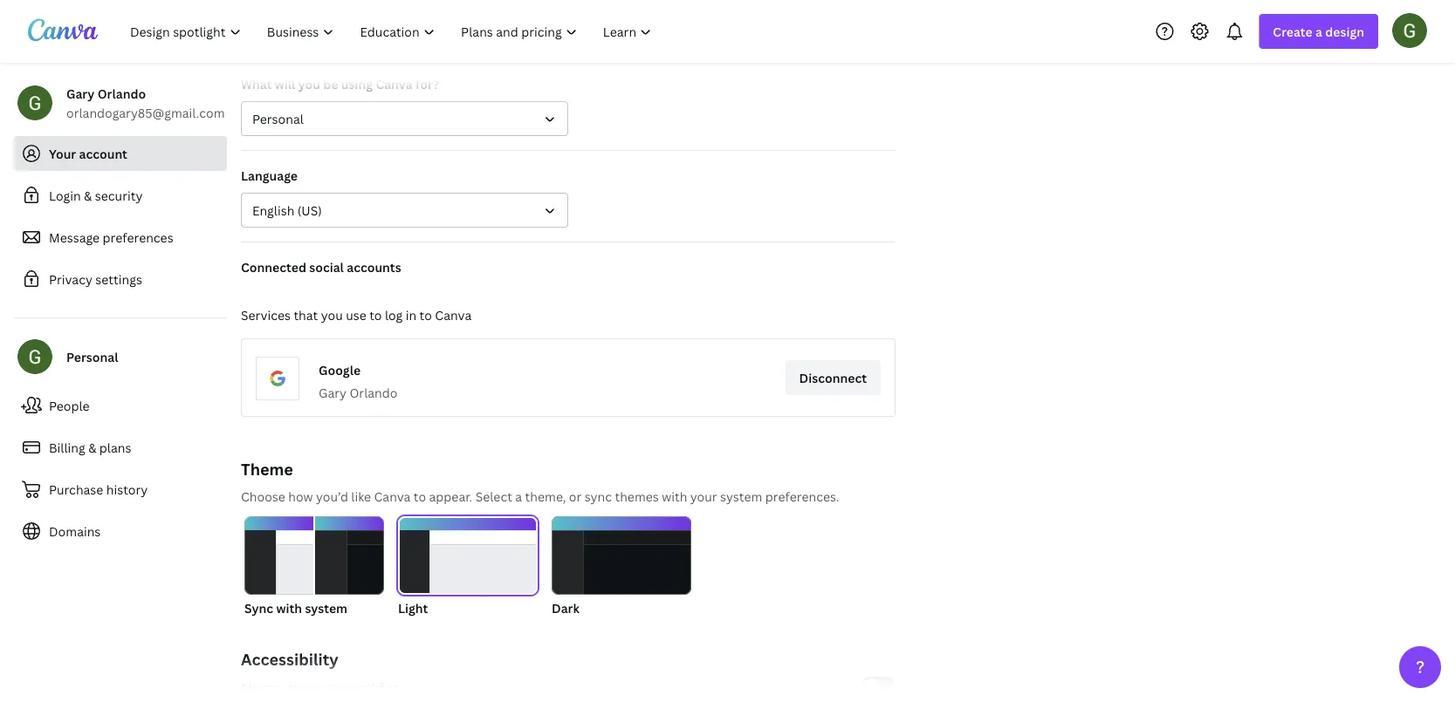 Task type: locate. For each thing, give the bounding box(es) containing it.
people link
[[14, 389, 227, 423]]

& for login
[[84, 187, 92, 204]]

canva
[[376, 76, 413, 92], [435, 307, 472, 323], [374, 488, 411, 505]]

0 vertical spatial you
[[298, 76, 320, 92]]

people
[[49, 398, 90, 414]]

privacy
[[49, 271, 92, 288]]

gary
[[66, 85, 95, 102], [319, 385, 347, 401]]

system inside button
[[305, 600, 348, 617]]

0 vertical spatial with
[[662, 488, 687, 505]]

use
[[346, 307, 366, 323]]

canva right in
[[435, 307, 472, 323]]

0 horizontal spatial with
[[276, 600, 302, 617]]

orlando down google
[[350, 385, 398, 401]]

0 vertical spatial system
[[720, 488, 762, 505]]

with left your
[[662, 488, 687, 505]]

orlando up orlandogary85@gmail.com
[[97, 85, 146, 102]]

Sync with system button
[[244, 517, 384, 618]]

canva left for?
[[376, 76, 413, 92]]

personal inside button
[[252, 110, 304, 127]]

0 vertical spatial personal
[[252, 110, 304, 127]]

login & security
[[49, 187, 143, 204]]

& left "plans"
[[88, 440, 96, 456]]

system inside theme choose how you'd like canva to appear. select a theme, or sync themes with your system preferences.
[[720, 488, 762, 505]]

1 vertical spatial &
[[88, 440, 96, 456]]

0 vertical spatial orlando
[[97, 85, 146, 102]]

you
[[298, 76, 320, 92], [321, 307, 343, 323]]

your account
[[49, 145, 127, 162]]

1 horizontal spatial gary
[[319, 385, 347, 401]]

0 vertical spatial gary
[[66, 85, 95, 102]]

0 horizontal spatial system
[[305, 600, 348, 617]]

choose
[[241, 488, 285, 505]]

to left 'appear.'
[[414, 488, 426, 505]]

login & security link
[[14, 178, 227, 213]]

0 vertical spatial canva
[[376, 76, 413, 92]]

0 vertical spatial &
[[84, 187, 92, 204]]

to inside theme choose how you'd like canva to appear. select a theme, or sync themes with your system preferences.
[[414, 488, 426, 505]]

domains
[[49, 523, 101, 540]]

personal down will
[[252, 110, 304, 127]]

system
[[720, 488, 762, 505], [305, 600, 348, 617]]

&
[[84, 187, 92, 204], [88, 440, 96, 456]]

Personal button
[[241, 101, 568, 136]]

message
[[49, 229, 100, 246]]

history
[[106, 481, 148, 498]]

design
[[1326, 23, 1365, 40]]

create a design button
[[1259, 14, 1379, 49]]

gary up your account
[[66, 85, 95, 102]]

0 horizontal spatial orlando
[[97, 85, 146, 102]]

you'd
[[316, 488, 348, 505]]

services that you use to log in to canva
[[241, 307, 472, 323]]

to right in
[[420, 307, 432, 323]]

gary orlando image
[[1393, 13, 1427, 48]]

connected social accounts
[[241, 259, 401, 275]]

you left be
[[298, 76, 320, 92]]

2 vertical spatial canva
[[374, 488, 411, 505]]

google gary orlando
[[319, 362, 398, 401]]

language
[[241, 167, 298, 184]]

log
[[385, 307, 403, 323]]

theme
[[241, 459, 293, 480]]

a right "select"
[[515, 488, 522, 505]]

billing & plans link
[[14, 430, 227, 465]]

create
[[1273, 23, 1313, 40]]

you for will
[[298, 76, 320, 92]]

preferences.
[[765, 488, 839, 505]]

purchase history
[[49, 481, 148, 498]]

personal
[[252, 110, 304, 127], [66, 349, 118, 365]]

0 horizontal spatial a
[[515, 488, 522, 505]]

appear.
[[429, 488, 473, 505]]

1 vertical spatial personal
[[66, 349, 118, 365]]

you left use
[[321, 307, 343, 323]]

orlando inside google gary orlando
[[350, 385, 398, 401]]

with
[[662, 488, 687, 505], [276, 600, 302, 617]]

0 horizontal spatial personal
[[66, 349, 118, 365]]

a
[[1316, 23, 1323, 40], [515, 488, 522, 505]]

1 vertical spatial orlando
[[350, 385, 398, 401]]

login
[[49, 187, 81, 204]]

services
[[241, 307, 291, 323]]

settings
[[95, 271, 142, 288]]

to left the log
[[369, 307, 382, 323]]

to
[[369, 307, 382, 323], [420, 307, 432, 323], [414, 488, 426, 505]]

will
[[275, 76, 295, 92]]

0 horizontal spatial gary
[[66, 85, 95, 102]]

canva right the like
[[374, 488, 411, 505]]

1 horizontal spatial orlando
[[350, 385, 398, 401]]

personal up people
[[66, 349, 118, 365]]

with right sync
[[276, 600, 302, 617]]

1 vertical spatial system
[[305, 600, 348, 617]]

modifier
[[348, 680, 399, 696]]

gary down google
[[319, 385, 347, 401]]

& right login
[[84, 187, 92, 204]]

billing
[[49, 440, 85, 456]]

system right your
[[720, 488, 762, 505]]

1 horizontal spatial personal
[[252, 110, 304, 127]]

0 vertical spatial a
[[1316, 23, 1323, 40]]

themes
[[615, 488, 659, 505]]

orlando
[[97, 85, 146, 102], [350, 385, 398, 401]]

what will you be using canva for?
[[241, 76, 439, 92]]

1 horizontal spatial a
[[1316, 23, 1323, 40]]

Dark button
[[552, 517, 691, 618]]

1 vertical spatial you
[[321, 307, 343, 323]]

1 vertical spatial with
[[276, 600, 302, 617]]

theme,
[[525, 488, 566, 505]]

1 vertical spatial gary
[[319, 385, 347, 401]]

gary inside "gary orlando orlandogary85@gmail.com"
[[66, 85, 95, 102]]

sync
[[585, 488, 612, 505]]

1 vertical spatial a
[[515, 488, 522, 505]]

1 horizontal spatial system
[[720, 488, 762, 505]]

a left the design
[[1316, 23, 1323, 40]]

accounts
[[347, 259, 401, 275]]

canva inside theme choose how you'd like canva to appear. select a theme, or sync themes with your system preferences.
[[374, 488, 411, 505]]

1 horizontal spatial with
[[662, 488, 687, 505]]

google
[[319, 362, 361, 378]]

system up accessibility
[[305, 600, 348, 617]]

disconnect
[[799, 370, 867, 386]]



Task type: describe. For each thing, give the bounding box(es) containing it.
your
[[49, 145, 76, 162]]

message preferences link
[[14, 220, 227, 255]]

privacy settings link
[[14, 262, 227, 297]]

english
[[252, 202, 295, 219]]

account
[[79, 145, 127, 162]]

with inside button
[[276, 600, 302, 617]]

message preferences
[[49, 229, 173, 246]]

domains link
[[14, 514, 227, 549]]

gary orlando orlandogary85@gmail.com
[[66, 85, 225, 121]]

like
[[351, 488, 371, 505]]

purchase
[[49, 481, 103, 498]]

theme choose how you'd like canva to appear. select a theme, or sync themes with your system preferences.
[[241, 459, 839, 505]]

shortcuts
[[241, 680, 299, 696]]

Language: English (US) button
[[241, 193, 568, 228]]

sync with system
[[244, 600, 348, 617]]

using
[[341, 76, 373, 92]]

canva for what
[[376, 76, 413, 92]]

orlandogary85@gmail.com
[[66, 104, 225, 121]]

a inside dropdown button
[[1316, 23, 1323, 40]]

top level navigation element
[[119, 14, 667, 49]]

that
[[294, 307, 318, 323]]

how
[[288, 488, 313, 505]]

purchase history link
[[14, 472, 227, 507]]

select
[[476, 488, 512, 505]]

canva for theme
[[374, 488, 411, 505]]

you for that
[[321, 307, 343, 323]]

gary inside google gary orlando
[[319, 385, 347, 401]]

dark
[[552, 600, 580, 617]]

(us)
[[298, 202, 322, 219]]

sync
[[244, 600, 273, 617]]

& for billing
[[88, 440, 96, 456]]

or
[[569, 488, 582, 505]]

connected
[[241, 259, 306, 275]]

Light button
[[398, 517, 538, 618]]

security
[[95, 187, 143, 204]]

create a design
[[1273, 23, 1365, 40]]

your account link
[[14, 136, 227, 171]]

in
[[406, 307, 417, 323]]

require
[[302, 680, 345, 696]]

english (us)
[[252, 202, 322, 219]]

1 vertical spatial canva
[[435, 307, 472, 323]]

accessibility
[[241, 649, 338, 671]]

with inside theme choose how you'd like canva to appear. select a theme, or sync themes with your system preferences.
[[662, 488, 687, 505]]

billing & plans
[[49, 440, 131, 456]]

your
[[690, 488, 717, 505]]

a inside theme choose how you'd like canva to appear. select a theme, or sync themes with your system preferences.
[[515, 488, 522, 505]]

for?
[[416, 76, 439, 92]]

social
[[309, 259, 344, 275]]

light
[[398, 600, 428, 617]]

shortcuts require modifier
[[241, 680, 399, 696]]

plans
[[99, 440, 131, 456]]

what
[[241, 76, 272, 92]]

disconnect button
[[785, 361, 881, 395]]

orlando inside "gary orlando orlandogary85@gmail.com"
[[97, 85, 146, 102]]

preferences
[[103, 229, 173, 246]]

privacy settings
[[49, 271, 142, 288]]

be
[[323, 76, 338, 92]]



Task type: vqa. For each thing, say whether or not it's contained in the screenshot.
Sync
yes



